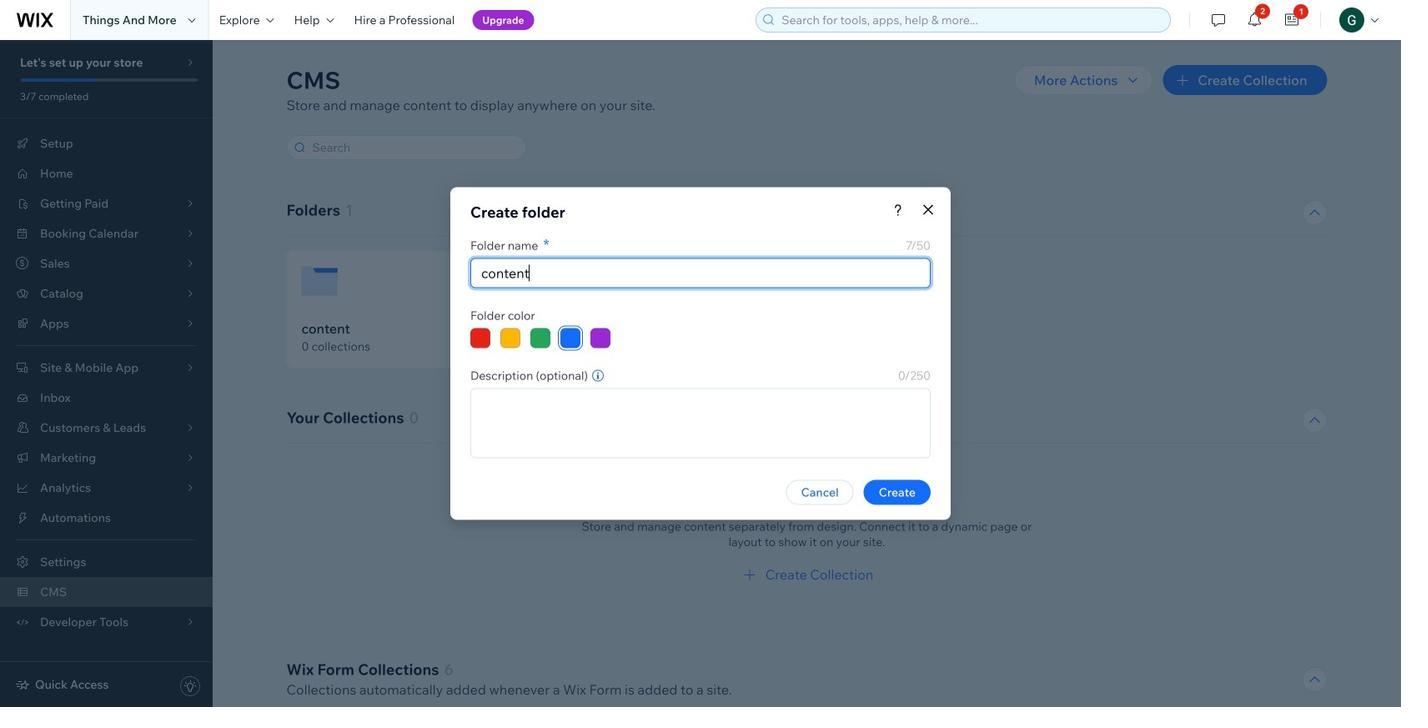 Task type: locate. For each thing, give the bounding box(es) containing it.
None text field
[[470, 388, 931, 458]]

None field
[[476, 259, 925, 287]]



Task type: describe. For each thing, give the bounding box(es) containing it.
Search field
[[307, 136, 521, 159]]

sidebar element
[[0, 40, 213, 707]]

Search for tools, apps, help & more... field
[[777, 8, 1166, 32]]



Task type: vqa. For each thing, say whether or not it's contained in the screenshot.
the bottommost 08,
no



